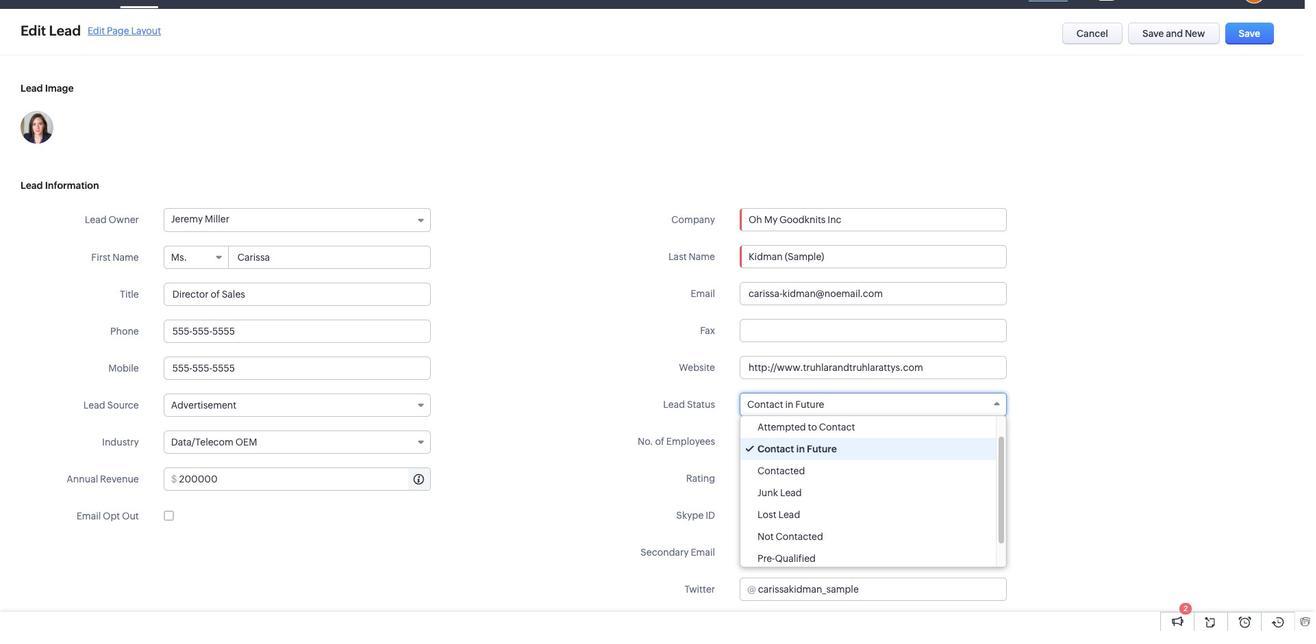 Task type: vqa. For each thing, say whether or not it's contained in the screenshot.
Call on the right bottom
no



Task type: describe. For each thing, give the bounding box(es) containing it.
fax
[[701, 326, 716, 337]]

no. of employees
[[638, 437, 716, 448]]

contact inside field
[[748, 400, 784, 411]]

contacted option
[[741, 461, 996, 482]]

miller
[[205, 214, 230, 225]]

lost lead option
[[741, 504, 996, 526]]

in inside option
[[797, 444, 805, 455]]

image
[[45, 83, 74, 94]]

attempted to contact option
[[741, 417, 996, 439]]

1 vertical spatial contacted
[[776, 532, 824, 543]]

lead left source
[[83, 400, 105, 411]]

new
[[1186, 28, 1206, 39]]

secondary
[[641, 548, 689, 559]]

save and new button
[[1129, 23, 1220, 45]]

edit inside edit lead edit page layout
[[88, 25, 105, 36]]

$
[[171, 474, 177, 485]]

not contacted option
[[741, 526, 996, 548]]

annual
[[67, 474, 98, 485]]

lead left page
[[49, 23, 81, 38]]

owner
[[109, 215, 139, 225]]

jeremy
[[171, 214, 203, 225]]

rating
[[686, 474, 716, 485]]

lead right 'junk'
[[781, 488, 802, 499]]

search element
[[1124, 0, 1152, 9]]

cancel
[[1077, 28, 1109, 39]]

lost lead
[[758, 510, 801, 521]]

lead image
[[21, 83, 74, 94]]

website
[[679, 363, 716, 374]]

contact in future inside field
[[748, 400, 825, 411]]

out
[[122, 511, 139, 522]]

lead left the owner
[[85, 215, 107, 225]]

edit page layout link
[[88, 25, 161, 36]]

phone
[[110, 326, 139, 337]]

to
[[808, 422, 818, 433]]

last
[[669, 252, 687, 262]]

future inside option
[[807, 444, 837, 455]]

create menu element
[[1090, 0, 1124, 9]]

@
[[748, 585, 757, 596]]

2 vertical spatial email
[[691, 548, 716, 559]]

in inside field
[[786, 400, 794, 411]]

Advertisement field
[[164, 394, 431, 417]]

pre-qualified
[[758, 554, 816, 565]]

pre-
[[758, 554, 775, 565]]

junk lead option
[[741, 482, 996, 504]]

attempted to contact
[[758, 422, 856, 433]]

Ms. field
[[164, 247, 229, 269]]

save for save
[[1240, 28, 1261, 39]]

ms.
[[171, 252, 187, 263]]

first
[[91, 252, 111, 263]]



Task type: locate. For each thing, give the bounding box(es) containing it.
future
[[796, 400, 825, 411], [807, 444, 837, 455]]

edit
[[21, 23, 46, 38], [88, 25, 105, 36]]

2 save from the left
[[1240, 28, 1261, 39]]

0 horizontal spatial save
[[1143, 28, 1165, 39]]

1 horizontal spatial name
[[689, 252, 716, 262]]

save
[[1143, 28, 1165, 39], [1240, 28, 1261, 39]]

first name
[[91, 252, 139, 263]]

employees
[[667, 437, 716, 448]]

1 horizontal spatial edit
[[88, 25, 105, 36]]

name for last name
[[689, 252, 716, 262]]

jeremy miller
[[171, 214, 230, 225]]

1 horizontal spatial in
[[797, 444, 805, 455]]

edit lead edit page layout
[[21, 23, 161, 38]]

list box
[[741, 417, 1007, 570]]

not contacted
[[758, 532, 824, 543]]

lead left 'information'
[[21, 180, 43, 191]]

lead
[[49, 23, 81, 38], [21, 83, 43, 94], [21, 180, 43, 191], [85, 215, 107, 225], [664, 400, 685, 411], [83, 400, 105, 411], [781, 488, 802, 499], [779, 510, 801, 521]]

None text field
[[741, 209, 1007, 231], [740, 245, 1007, 269], [229, 247, 430, 269], [740, 282, 1007, 306], [740, 356, 1007, 380], [164, 357, 431, 380], [740, 430, 1007, 454], [179, 469, 430, 491], [740, 504, 1007, 528], [740, 541, 1007, 565], [759, 579, 1007, 601], [741, 209, 1007, 231], [740, 245, 1007, 269], [229, 247, 430, 269], [740, 282, 1007, 306], [740, 356, 1007, 380], [164, 357, 431, 380], [740, 430, 1007, 454], [179, 469, 430, 491], [740, 504, 1007, 528], [740, 541, 1007, 565], [759, 579, 1007, 601]]

lead source
[[83, 400, 139, 411]]

contact in future up attempted
[[748, 400, 825, 411]]

id
[[706, 511, 716, 522]]

opt
[[103, 511, 120, 522]]

1 vertical spatial contact in future
[[758, 444, 837, 455]]

1 vertical spatial future
[[807, 444, 837, 455]]

junk lead
[[758, 488, 802, 499]]

contact inside option
[[758, 444, 795, 455]]

lost
[[758, 510, 777, 521]]

skype id
[[677, 511, 716, 522]]

0 vertical spatial future
[[796, 400, 825, 411]]

Contact in Future field
[[740, 393, 1007, 417]]

secondary email
[[641, 548, 716, 559]]

0 horizontal spatial name
[[113, 252, 139, 263]]

1 vertical spatial in
[[797, 444, 805, 455]]

name
[[689, 252, 716, 262], [113, 252, 139, 263]]

None text field
[[164, 283, 431, 306], [740, 319, 1007, 343], [164, 320, 431, 343], [164, 283, 431, 306], [740, 319, 1007, 343], [164, 320, 431, 343]]

save down profile image at top right
[[1240, 28, 1261, 39]]

contact in future inside option
[[758, 444, 837, 455]]

save left the and
[[1143, 28, 1165, 39]]

lead up "not contacted"
[[779, 510, 801, 521]]

cancel button
[[1063, 23, 1123, 45]]

lead left 'status'
[[664, 400, 685, 411]]

information
[[45, 180, 99, 191]]

skype
[[677, 511, 704, 522]]

of
[[656, 437, 665, 448]]

data/telecom
[[171, 437, 234, 448]]

contact down attempted
[[758, 444, 795, 455]]

contact right to at the right bottom of page
[[820, 422, 856, 433]]

1 vertical spatial email
[[77, 511, 101, 522]]

attempted
[[758, 422, 806, 433]]

None field
[[741, 209, 1007, 231]]

email for email opt out
[[77, 511, 101, 522]]

email left opt
[[77, 511, 101, 522]]

0 horizontal spatial edit
[[21, 23, 46, 38]]

status
[[687, 400, 716, 411]]

advertisement
[[171, 400, 237, 411]]

marketplace element
[[1180, 0, 1208, 9]]

image image
[[21, 111, 53, 144]]

0 horizontal spatial in
[[786, 400, 794, 411]]

data/telecom oem
[[171, 437, 257, 448]]

profile image
[[1236, 0, 1274, 9]]

industry
[[102, 437, 139, 448]]

lead status
[[664, 400, 716, 411]]

Data/Telecom OEM field
[[164, 431, 431, 454]]

0 vertical spatial contact
[[748, 400, 784, 411]]

0 vertical spatial in
[[786, 400, 794, 411]]

setup element
[[1208, 0, 1236, 9]]

future up to at the right bottom of page
[[796, 400, 825, 411]]

no.
[[638, 437, 654, 448]]

mobile
[[108, 363, 139, 374]]

contacted up qualified
[[776, 532, 824, 543]]

contact in future down "attempted to contact"
[[758, 444, 837, 455]]

1 save from the left
[[1143, 28, 1165, 39]]

qualified
[[775, 554, 816, 565]]

not
[[758, 532, 774, 543]]

contacted
[[758, 466, 806, 477], [776, 532, 824, 543]]

lead information
[[21, 180, 99, 191]]

revenue
[[100, 474, 139, 485]]

email up fax
[[691, 289, 716, 299]]

2 vertical spatial contact
[[758, 444, 795, 455]]

edit left page
[[88, 25, 105, 36]]

1 horizontal spatial save
[[1240, 28, 1261, 39]]

in up attempted
[[786, 400, 794, 411]]

0 vertical spatial contact in future
[[748, 400, 825, 411]]

0 vertical spatial contacted
[[758, 466, 806, 477]]

name right first at top
[[113, 252, 139, 263]]

email opt out
[[77, 511, 139, 522]]

in
[[786, 400, 794, 411], [797, 444, 805, 455]]

layout
[[131, 25, 161, 36]]

save and new
[[1143, 28, 1206, 39]]

contact inside 'option'
[[820, 422, 856, 433]]

future inside field
[[796, 400, 825, 411]]

contact
[[748, 400, 784, 411], [820, 422, 856, 433], [758, 444, 795, 455]]

pre-qualified option
[[741, 548, 996, 570]]

email for email
[[691, 289, 716, 299]]

edit up lead image
[[21, 23, 46, 38]]

company
[[672, 215, 716, 225]]

oem
[[236, 437, 257, 448]]

page
[[107, 25, 129, 36]]

list box containing attempted to contact
[[741, 417, 1007, 570]]

1 vertical spatial contact
[[820, 422, 856, 433]]

lead left the image at the top left
[[21, 83, 43, 94]]

email up twitter
[[691, 548, 716, 559]]

in down "attempted to contact"
[[797, 444, 805, 455]]

save button
[[1226, 23, 1275, 45]]

save for save and new
[[1143, 28, 1165, 39]]

contacted up junk lead
[[758, 466, 806, 477]]

contact in future
[[748, 400, 825, 411], [758, 444, 837, 455]]

save inside "button"
[[1143, 28, 1165, 39]]

title
[[120, 289, 139, 300]]

save inside button
[[1240, 28, 1261, 39]]

2
[[1184, 605, 1188, 613]]

contact in future option
[[741, 439, 996, 461]]

and
[[1167, 28, 1184, 39]]

junk
[[758, 488, 779, 499]]

0 vertical spatial email
[[691, 289, 716, 299]]

future down to at the right bottom of page
[[807, 444, 837, 455]]

contact up attempted
[[748, 400, 784, 411]]

source
[[107, 400, 139, 411]]

annual revenue
[[67, 474, 139, 485]]

email
[[691, 289, 716, 299], [77, 511, 101, 522], [691, 548, 716, 559]]

twitter
[[685, 585, 716, 596]]

name for first name
[[113, 252, 139, 263]]

lead owner
[[85, 215, 139, 225]]

name right last in the top right of the page
[[689, 252, 716, 262]]

last name
[[669, 252, 716, 262]]



